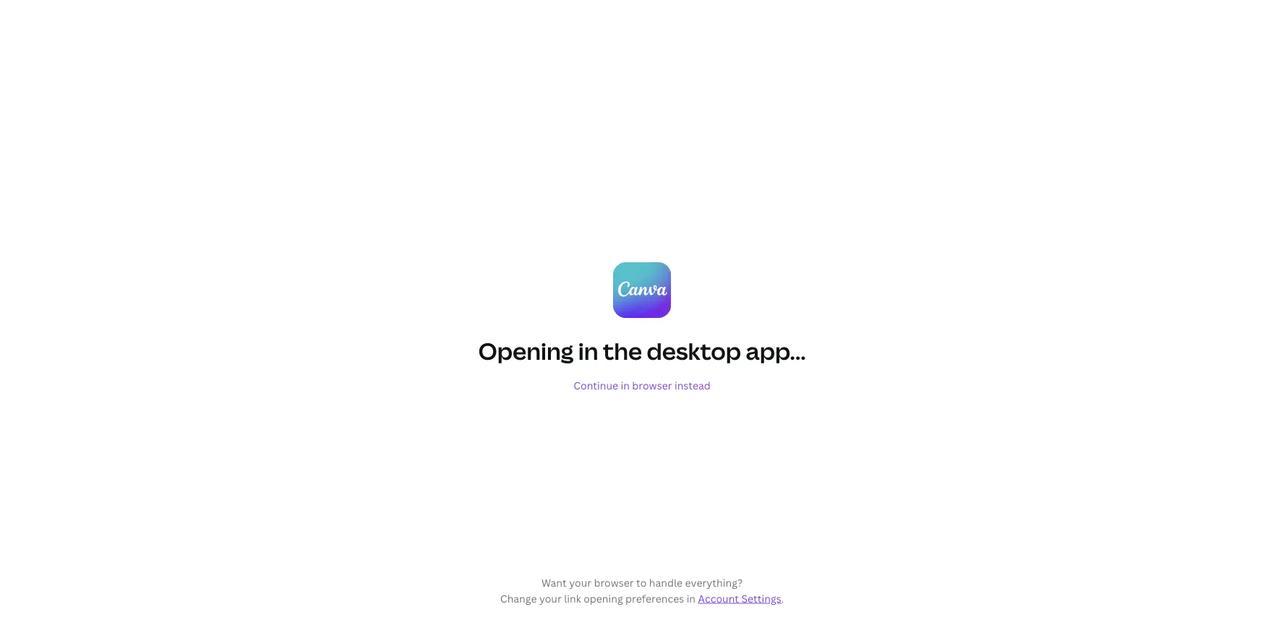 Task type: describe. For each thing, give the bounding box(es) containing it.
want your browser to handle everything? change your link opening preferences in account settings .
[[500, 576, 784, 606]]

in for the
[[578, 335, 598, 367]]

continue in browser instead button
[[573, 379, 711, 393]]

opening
[[478, 335, 573, 367]]

browser for instead
[[632, 379, 672, 393]]

settings
[[741, 592, 781, 606]]

.
[[781, 592, 784, 606]]

change
[[500, 592, 537, 606]]

to
[[636, 576, 647, 590]]

opening
[[584, 592, 623, 606]]

in for browser
[[621, 379, 630, 393]]

0 vertical spatial your
[[569, 576, 591, 590]]

preferences
[[625, 592, 684, 606]]

the
[[603, 335, 642, 367]]

in inside want your browser to handle everything? change your link opening preferences in account settings .
[[687, 592, 696, 606]]

account settings link
[[698, 592, 781, 606]]



Task type: locate. For each thing, give the bounding box(es) containing it.
app...
[[746, 335, 806, 367]]

1 vertical spatial browser
[[594, 576, 634, 590]]

0 horizontal spatial in
[[578, 335, 598, 367]]

opening in the desktop app...
[[478, 335, 806, 367]]

1 vertical spatial in
[[621, 379, 630, 393]]

browser inside want your browser to handle everything? change your link opening preferences in account settings .
[[594, 576, 634, 590]]

account
[[698, 592, 739, 606]]

want
[[541, 576, 567, 590]]

your up link
[[569, 576, 591, 590]]

2 vertical spatial in
[[687, 592, 696, 606]]

browser
[[632, 379, 672, 393], [594, 576, 634, 590]]

continue in browser instead
[[573, 379, 711, 393]]

browser for to
[[594, 576, 634, 590]]

browser up "opening"
[[594, 576, 634, 590]]

your down the want
[[539, 592, 562, 606]]

2 horizontal spatial in
[[687, 592, 696, 606]]

in right continue on the left of the page
[[621, 379, 630, 393]]

instead
[[675, 379, 711, 393]]

desktop
[[647, 335, 741, 367]]

1 horizontal spatial your
[[569, 576, 591, 590]]

1 horizontal spatial in
[[621, 379, 630, 393]]

in left the
[[578, 335, 598, 367]]

your
[[569, 576, 591, 590], [539, 592, 562, 606]]

everything?
[[685, 576, 743, 590]]

link
[[564, 592, 581, 606]]

browser down opening in the desktop app...
[[632, 379, 672, 393]]

0 horizontal spatial your
[[539, 592, 562, 606]]

continue
[[573, 379, 618, 393]]

handle
[[649, 576, 683, 590]]

0 vertical spatial browser
[[632, 379, 672, 393]]

0 vertical spatial in
[[578, 335, 598, 367]]

in left account
[[687, 592, 696, 606]]

1 vertical spatial your
[[539, 592, 562, 606]]

in
[[578, 335, 598, 367], [621, 379, 630, 393], [687, 592, 696, 606]]



Task type: vqa. For each thing, say whether or not it's contained in the screenshot.
browser related to to
yes



